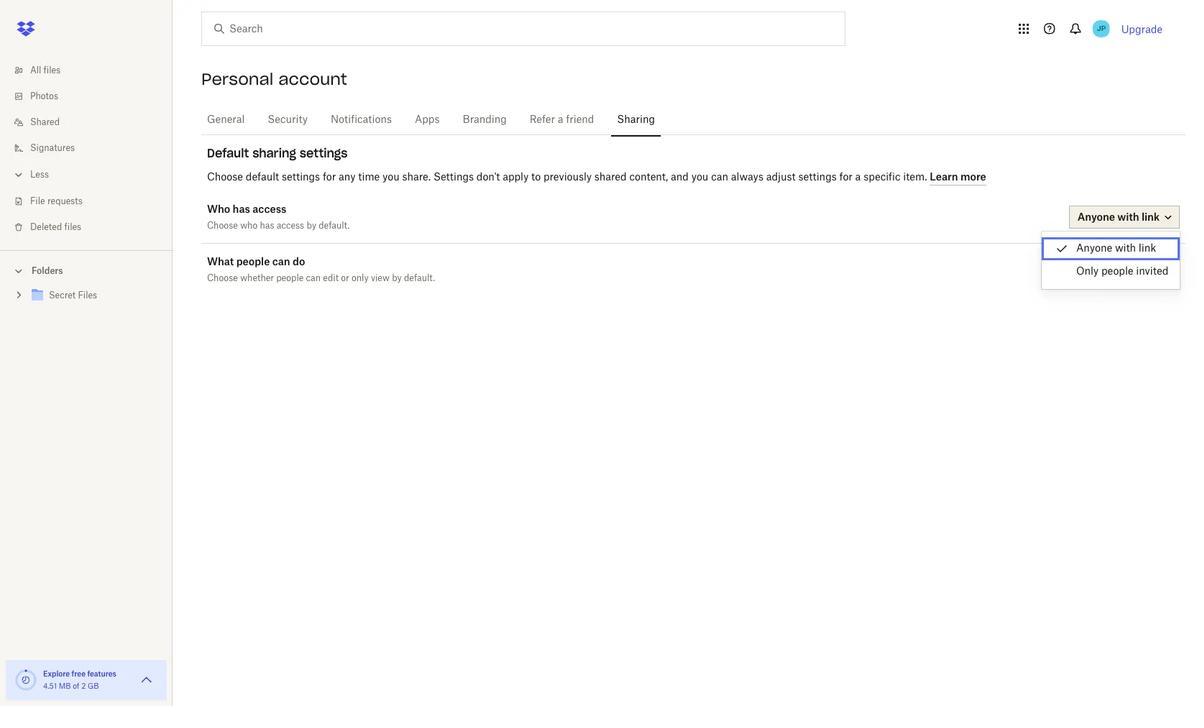 Task type: vqa. For each thing, say whether or not it's contained in the screenshot.
Add to Starred icon within the the Name 02-Wave_LM-4K.png, Modified 12/5/2023 2:19 pm, element
no



Task type: locate. For each thing, give the bounding box(es) containing it.
2 horizontal spatial can
[[712, 172, 729, 182]]

settings for default
[[282, 172, 320, 182]]

by
[[307, 222, 317, 230], [392, 274, 402, 283]]

all files link
[[12, 58, 173, 83]]

notifications tab
[[325, 103, 398, 137]]

0 horizontal spatial for
[[323, 172, 336, 182]]

security
[[268, 115, 308, 125]]

anyone
[[1077, 244, 1113, 254]]

security tab
[[262, 103, 314, 137]]

apps
[[415, 115, 440, 125]]

0 vertical spatial a
[[558, 115, 564, 125]]

people down the do
[[276, 274, 304, 283]]

default. inside what people can do choose whether people can edit or only view by default.
[[404, 274, 435, 283]]

what
[[207, 255, 234, 268]]

view
[[371, 274, 390, 283]]

settings down default sharing settings
[[282, 172, 320, 182]]

has right 'who'
[[260, 222, 275, 230]]

upgrade link
[[1122, 23, 1163, 35]]

1 vertical spatial default.
[[404, 274, 435, 283]]

or
[[341, 274, 349, 283]]

only
[[1077, 267, 1099, 277]]

branding
[[463, 115, 507, 125]]

1 vertical spatial by
[[392, 274, 402, 283]]

access up the do
[[277, 222, 304, 230]]

2 horizontal spatial people
[[1102, 267, 1134, 277]]

you
[[383, 172, 400, 182], [692, 172, 709, 182]]

2 choose from the top
[[207, 222, 238, 230]]

tab list
[[201, 101, 1186, 137]]

people
[[236, 255, 270, 268], [1102, 267, 1134, 277], [276, 274, 304, 283]]

previously
[[544, 172, 592, 182]]

can left the do
[[272, 255, 290, 268]]

photos link
[[12, 83, 173, 109]]

less
[[30, 171, 49, 179]]

personal
[[201, 69, 274, 89]]

default. right view
[[404, 274, 435, 283]]

general
[[207, 115, 245, 125]]

choose down the who at top
[[207, 222, 238, 230]]

0 horizontal spatial default.
[[319, 222, 350, 230]]

who
[[207, 203, 230, 215]]

link
[[1140, 244, 1157, 254]]

a
[[558, 115, 564, 125], [856, 172, 861, 182]]

1 horizontal spatial files
[[64, 223, 81, 232]]

0 vertical spatial choose
[[207, 172, 243, 182]]

2 vertical spatial can
[[306, 274, 321, 283]]

a right the refer
[[558, 115, 564, 125]]

0 horizontal spatial files
[[44, 66, 61, 75]]

choose
[[207, 172, 243, 182], [207, 222, 238, 230], [207, 274, 238, 283]]

0 horizontal spatial by
[[307, 222, 317, 230]]

0 vertical spatial default.
[[319, 222, 350, 230]]

list
[[0, 49, 173, 250]]

account
[[279, 69, 347, 89]]

access up 'who'
[[253, 203, 287, 215]]

has up 'who'
[[233, 203, 250, 215]]

for left any
[[323, 172, 336, 182]]

can
[[712, 172, 729, 182], [272, 255, 290, 268], [306, 274, 321, 283]]

1 you from the left
[[383, 172, 400, 182]]

0 vertical spatial files
[[44, 66, 61, 75]]

0 horizontal spatial can
[[272, 255, 290, 268]]

features
[[87, 670, 116, 678]]

to
[[532, 172, 541, 182]]

refer a friend tab
[[524, 103, 600, 137]]

sharing
[[253, 146, 296, 160]]

general tab
[[201, 103, 251, 137]]

settings right adjust
[[799, 172, 837, 182]]

0 vertical spatial has
[[233, 203, 250, 215]]

settings up any
[[300, 146, 348, 160]]

for
[[323, 172, 336, 182], [840, 172, 853, 182]]

explore free features 4.51 mb of 2 gb
[[43, 670, 116, 691]]

by inside who has access choose who has access by default.
[[307, 222, 317, 230]]

people down the anyone with link
[[1102, 267, 1134, 277]]

1 vertical spatial files
[[64, 223, 81, 232]]

1 horizontal spatial default.
[[404, 274, 435, 283]]

1 horizontal spatial by
[[392, 274, 402, 283]]

1 for from the left
[[323, 172, 336, 182]]

files for all files
[[44, 66, 61, 75]]

by inside what people can do choose whether people can edit or only view by default.
[[392, 274, 402, 283]]

you right 'and'
[[692, 172, 709, 182]]

edit
[[323, 274, 339, 283]]

photos
[[30, 92, 58, 101]]

people up whether
[[236, 255, 270, 268]]

has
[[233, 203, 250, 215], [260, 222, 275, 230]]

0 horizontal spatial you
[[383, 172, 400, 182]]

gb
[[88, 684, 99, 691]]

can left always
[[712, 172, 729, 182]]

0 horizontal spatial a
[[558, 115, 564, 125]]

can left 'edit'
[[306, 274, 321, 283]]

choose down default
[[207, 172, 243, 182]]

1 vertical spatial can
[[272, 255, 290, 268]]

1 vertical spatial choose
[[207, 222, 238, 230]]

0 horizontal spatial has
[[233, 203, 250, 215]]

share.
[[403, 172, 431, 182]]

deleted files
[[30, 223, 81, 232]]

settings
[[300, 146, 348, 160], [282, 172, 320, 182], [799, 172, 837, 182]]

people for only
[[1102, 267, 1134, 277]]

access
[[253, 203, 287, 215], [277, 222, 304, 230]]

for left specific
[[840, 172, 853, 182]]

0 vertical spatial by
[[307, 222, 317, 230]]

apply
[[503, 172, 529, 182]]

folders button
[[0, 260, 173, 281]]

quota usage element
[[14, 669, 37, 692]]

3 choose from the top
[[207, 274, 238, 283]]

choose down 'what'
[[207, 274, 238, 283]]

you right time
[[383, 172, 400, 182]]

dropbox image
[[12, 14, 40, 43]]

files right deleted at left
[[64, 223, 81, 232]]

0 horizontal spatial people
[[236, 255, 270, 268]]

1 vertical spatial a
[[856, 172, 861, 182]]

by right view
[[392, 274, 402, 283]]

1 vertical spatial has
[[260, 222, 275, 230]]

notifications
[[331, 115, 392, 125]]

default. up what people can do choose whether people can edit or only view by default.
[[319, 222, 350, 230]]

a left specific
[[856, 172, 861, 182]]

1 horizontal spatial for
[[840, 172, 853, 182]]

anyone with link radio item
[[1043, 237, 1181, 260]]

1 horizontal spatial you
[[692, 172, 709, 182]]

4.51
[[43, 684, 57, 691]]

2 for from the left
[[840, 172, 853, 182]]

with
[[1116, 244, 1137, 254]]

sharing
[[618, 115, 655, 125]]

a inside tab
[[558, 115, 564, 125]]

by up what people can do choose whether people can edit or only view by default.
[[307, 222, 317, 230]]

files right all
[[44, 66, 61, 75]]

files
[[44, 66, 61, 75], [64, 223, 81, 232]]

2 vertical spatial choose
[[207, 274, 238, 283]]

default.
[[319, 222, 350, 230], [404, 274, 435, 283]]

1 horizontal spatial can
[[306, 274, 321, 283]]



Task type: describe. For each thing, give the bounding box(es) containing it.
choose inside who has access choose who has access by default.
[[207, 222, 238, 230]]

apps tab
[[409, 103, 446, 137]]

who has access choose who has access by default.
[[207, 203, 350, 230]]

settings for sharing
[[300, 146, 348, 160]]

settings
[[434, 172, 474, 182]]

1 choose from the top
[[207, 172, 243, 182]]

upgrade
[[1122, 23, 1163, 35]]

default sharing settings
[[207, 146, 348, 160]]

deleted
[[30, 223, 62, 232]]

adjust
[[767, 172, 796, 182]]

personal account
[[201, 69, 347, 89]]

shared
[[30, 118, 60, 127]]

item.
[[904, 172, 928, 182]]

folders
[[32, 265, 63, 276]]

1 horizontal spatial people
[[276, 274, 304, 283]]

free
[[72, 670, 86, 678]]

what people can do choose whether people can edit or only view by default.
[[207, 255, 435, 283]]

1 horizontal spatial a
[[856, 172, 861, 182]]

signatures
[[30, 144, 75, 153]]

signatures link
[[12, 135, 173, 161]]

file requests
[[30, 197, 83, 206]]

1 horizontal spatial has
[[260, 222, 275, 230]]

content,
[[630, 172, 669, 182]]

sharing tab
[[612, 103, 661, 137]]

branding tab
[[457, 103, 513, 137]]

and
[[671, 172, 689, 182]]

any
[[339, 172, 356, 182]]

who
[[240, 222, 258, 230]]

all
[[30, 66, 41, 75]]

do
[[293, 255, 305, 268]]

don't
[[477, 172, 500, 182]]

0 vertical spatial can
[[712, 172, 729, 182]]

only
[[352, 274, 369, 283]]

2
[[81, 684, 86, 691]]

files for deleted files
[[64, 223, 81, 232]]

requests
[[47, 197, 83, 206]]

default
[[246, 172, 279, 182]]

shared
[[595, 172, 627, 182]]

of
[[73, 684, 79, 691]]

choose inside what people can do choose whether people can edit or only view by default.
[[207, 274, 238, 283]]

less image
[[12, 168, 26, 182]]

specific
[[864, 172, 901, 182]]

default. inside who has access choose who has access by default.
[[319, 222, 350, 230]]

0 vertical spatial access
[[253, 203, 287, 215]]

anyone with link
[[1077, 244, 1157, 254]]

always
[[732, 172, 764, 182]]

2 you from the left
[[692, 172, 709, 182]]

file requests link
[[12, 189, 173, 214]]

default
[[207, 146, 249, 160]]

time
[[359, 172, 380, 182]]

explore
[[43, 670, 70, 678]]

refer
[[530, 115, 555, 125]]

mb
[[59, 684, 71, 691]]

invited
[[1137, 267, 1169, 277]]

tab list containing general
[[201, 101, 1186, 137]]

refer a friend
[[530, 115, 595, 125]]

only people invited
[[1077, 267, 1169, 277]]

shared link
[[12, 109, 173, 135]]

friend
[[566, 115, 595, 125]]

people for what
[[236, 255, 270, 268]]

choose default settings for any time you share. settings don't apply to previously shared content, and you can always adjust settings for a specific item.
[[207, 172, 931, 182]]

file
[[30, 197, 45, 206]]

all files
[[30, 66, 61, 75]]

list containing all files
[[0, 49, 173, 250]]

whether
[[240, 274, 274, 283]]

deleted files link
[[12, 214, 173, 240]]

1 vertical spatial access
[[277, 222, 304, 230]]



